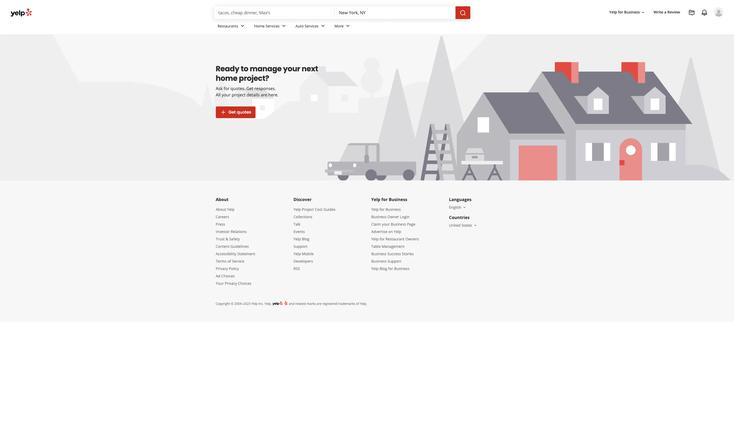 Task type: describe. For each thing, give the bounding box(es) containing it.
guidelines
[[231, 244, 249, 249]]

developers link
[[294, 259, 313, 264]]

yelp project cost guides collections talk events yelp blog support yelp mobile developers rss
[[294, 207, 336, 272]]

of inside about yelp careers press investor relations trust & safety content guidelines accessibility statement terms of service privacy policy ad choices your privacy choices
[[228, 259, 231, 264]]

write a review link
[[652, 8, 683, 17]]

restaurant
[[386, 237, 405, 242]]

stories
[[402, 252, 414, 257]]

Near text field
[[339, 10, 451, 16]]

for up business owner login link
[[380, 207, 385, 212]]

table
[[371, 244, 381, 249]]

2004–2023
[[235, 302, 251, 306]]

ready to manage your next home project? ask for quotes. get responses. all your project details are here.
[[216, 64, 318, 98]]

all
[[216, 92, 221, 98]]

united states
[[449, 223, 472, 228]]

press
[[216, 222, 225, 227]]

write
[[654, 10, 664, 15]]

business up claim
[[371, 215, 387, 220]]

about for about yelp careers press investor relations trust & safety content guidelines accessibility statement terms of service privacy policy ad choices your privacy choices
[[216, 207, 226, 212]]

for inside ready to manage your next home project? ask for quotes. get responses. all your project details are here.
[[224, 86, 230, 92]]

table management link
[[371, 244, 405, 249]]

advertise on yelp link
[[371, 229, 401, 234]]

ad choices link
[[216, 274, 235, 279]]

collections
[[294, 215, 312, 220]]

developers
[[294, 259, 313, 264]]

auto services
[[296, 23, 319, 28]]

your inside yelp for business business owner login claim your business page advertise on yelp yelp for restaurant owners table management business success stories business support yelp blog for business
[[382, 222, 390, 227]]

careers link
[[216, 215, 229, 220]]

login
[[400, 215, 410, 220]]

relations
[[231, 229, 247, 234]]

trust
[[216, 237, 225, 242]]

events link
[[294, 229, 305, 234]]

inc.
[[259, 302, 264, 306]]

yelp for business business owner login claim your business page advertise on yelp yelp for restaurant owners table management business success stories business support yelp blog for business
[[371, 207, 419, 272]]

languages
[[449, 197, 472, 203]]

project
[[302, 207, 314, 212]]

&
[[226, 237, 228, 242]]

none field find
[[218, 10, 331, 16]]

for down advertise
[[380, 237, 385, 242]]

support link
[[294, 244, 308, 249]]

owner
[[388, 215, 399, 220]]

16 chevron down v2 image
[[641, 10, 645, 14]]

content guidelines link
[[216, 244, 249, 249]]

business down owner
[[391, 222, 406, 227]]

discover
[[294, 197, 312, 203]]

next
[[302, 64, 318, 74]]

business owner login link
[[371, 215, 410, 220]]

business support link
[[371, 259, 402, 264]]

business down the stories
[[394, 267, 410, 272]]

claim
[[371, 222, 381, 227]]

0 vertical spatial privacy
[[216, 267, 228, 272]]

related
[[295, 302, 306, 306]]

blog inside yelp for business business owner login claim your business page advertise on yelp yelp for restaurant owners table management business success stories business support yelp blog for business
[[380, 267, 387, 272]]

yelp inside button
[[610, 10, 617, 15]]

cost
[[315, 207, 323, 212]]

about yelp careers press investor relations trust & safety content guidelines accessibility statement terms of service privacy policy ad choices your privacy choices
[[216, 207, 255, 286]]

events
[[294, 229, 305, 234]]

16 chevron down v2 image for countries
[[473, 224, 478, 228]]

yelp for business button
[[608, 8, 648, 17]]

auto
[[296, 23, 304, 28]]

management
[[382, 244, 405, 249]]

mobile
[[302, 252, 314, 257]]

get inside button
[[229, 109, 236, 115]]

business up yelp blog for business link
[[371, 259, 387, 264]]

for down "business support" link
[[388, 267, 393, 272]]

get quotes
[[229, 109, 251, 115]]

yelp project cost guides link
[[294, 207, 336, 212]]

copyright
[[216, 302, 230, 306]]

more
[[335, 23, 344, 28]]

about yelp link
[[216, 207, 235, 212]]

24 chevron down v2 image for restaurants
[[239, 23, 246, 29]]

are inside ready to manage your next home project? ask for quotes. get responses. all your project details are here.
[[261, 92, 267, 98]]

here.
[[268, 92, 279, 98]]

24 chevron down v2 image for home services
[[281, 23, 287, 29]]

business up yelp for business link
[[389, 197, 407, 203]]

copyright © 2004–2023 yelp inc. yelp,
[[216, 302, 272, 306]]

yelp for restaurant owners link
[[371, 237, 419, 242]]

content
[[216, 244, 230, 249]]

trust & safety link
[[216, 237, 240, 242]]

investor relations link
[[216, 229, 247, 234]]

a
[[665, 10, 667, 15]]

yelp blog link
[[294, 237, 310, 242]]

yelp mobile link
[[294, 252, 314, 257]]

about for about
[[216, 197, 229, 203]]

project?
[[239, 73, 269, 84]]

christina o. image
[[714, 7, 724, 17]]

policy
[[229, 267, 239, 272]]



Task type: locate. For each thing, give the bounding box(es) containing it.
16 chevron down v2 image inside united states popup button
[[473, 224, 478, 228]]

details
[[247, 92, 260, 98]]

0 vertical spatial get
[[247, 86, 254, 92]]

1 vertical spatial of
[[356, 302, 359, 306]]

business down table at the bottom of page
[[371, 252, 387, 257]]

0 vertical spatial are
[[261, 92, 267, 98]]

0 vertical spatial blog
[[302, 237, 310, 242]]

ask
[[216, 86, 223, 92]]

yelp for business link
[[371, 207, 401, 212]]

16 chevron down v2 image down languages
[[463, 206, 467, 210]]

accessibility
[[216, 252, 237, 257]]

1 vertical spatial 16 chevron down v2 image
[[473, 224, 478, 228]]

0 horizontal spatial blog
[[302, 237, 310, 242]]

are down responses.
[[261, 92, 267, 98]]

success
[[388, 252, 401, 257]]

16 chevron down v2 image right states
[[473, 224, 478, 228]]

0 horizontal spatial 16 chevron down v2 image
[[463, 206, 467, 210]]

and related marks are registered trademarks of yelp.
[[288, 302, 367, 306]]

business up owner
[[386, 207, 401, 212]]

notifications image
[[702, 10, 708, 16]]

0 vertical spatial about
[[216, 197, 229, 203]]

advertise
[[371, 229, 388, 234]]

are right marks
[[317, 302, 322, 306]]

for
[[618, 10, 624, 15], [224, 86, 230, 92], [382, 197, 388, 203], [380, 207, 385, 212], [380, 237, 385, 242], [388, 267, 393, 272]]

restaurants
[[218, 23, 238, 28]]

2 none field from the left
[[339, 10, 451, 16]]

1 vertical spatial get
[[229, 109, 236, 115]]

1 horizontal spatial 16 chevron down v2 image
[[473, 224, 478, 228]]

united
[[449, 223, 461, 228]]

yelp for business left 16 chevron down v2 icon
[[610, 10, 640, 15]]

business
[[624, 10, 640, 15], [389, 197, 407, 203], [386, 207, 401, 212], [371, 215, 387, 220], [391, 222, 406, 227], [371, 252, 387, 257], [371, 259, 387, 264], [394, 267, 410, 272]]

about inside about yelp careers press investor relations trust & safety content guidelines accessibility statement terms of service privacy policy ad choices your privacy choices
[[216, 207, 226, 212]]

1 horizontal spatial get
[[247, 86, 254, 92]]

get quotes button
[[216, 107, 256, 118]]

24 chevron down v2 image
[[320, 23, 326, 29]]

24 chevron down v2 image
[[239, 23, 246, 29], [281, 23, 287, 29], [345, 23, 351, 29]]

1 about from the top
[[216, 197, 229, 203]]

1 vertical spatial your
[[222, 92, 231, 98]]

24 chevron down v2 image left auto
[[281, 23, 287, 29]]

1 horizontal spatial of
[[356, 302, 359, 306]]

projects image
[[689, 10, 695, 16]]

of left 'yelp.'
[[356, 302, 359, 306]]

0 vertical spatial your
[[283, 64, 300, 74]]

states
[[462, 223, 472, 228]]

24 chevron down v2 image right restaurants on the left top of the page
[[239, 23, 246, 29]]

services right home
[[266, 23, 280, 28]]

quotes.
[[231, 86, 245, 92]]

yelp for business up yelp for business link
[[371, 197, 407, 203]]

for left 16 chevron down v2 icon
[[618, 10, 624, 15]]

services
[[266, 23, 280, 28], [305, 23, 319, 28]]

for right ask
[[224, 86, 230, 92]]

ready
[[216, 64, 239, 74]]

rss
[[294, 267, 300, 272]]

about up about yelp link
[[216, 197, 229, 203]]

3 24 chevron down v2 image from the left
[[345, 23, 351, 29]]

of up "privacy policy" link
[[228, 259, 231, 264]]

1 horizontal spatial services
[[305, 23, 319, 28]]

about
[[216, 197, 229, 203], [216, 207, 226, 212]]

guides
[[324, 207, 336, 212]]

2 services from the left
[[305, 23, 319, 28]]

rss link
[[294, 267, 300, 272]]

of
[[228, 259, 231, 264], [356, 302, 359, 306]]

1 horizontal spatial choices
[[238, 281, 251, 286]]

careers
[[216, 215, 229, 220]]

24 chevron down v2 image for more
[[345, 23, 351, 29]]

1 vertical spatial yelp for business
[[371, 197, 407, 203]]

user actions element
[[605, 7, 731, 39]]

responses.
[[255, 86, 276, 92]]

business success stories link
[[371, 252, 414, 257]]

manage
[[250, 64, 282, 74]]

more link
[[330, 19, 356, 34]]

0 vertical spatial of
[[228, 259, 231, 264]]

for inside yelp for business button
[[618, 10, 624, 15]]

24 chevron down v2 image inside restaurants link
[[239, 23, 246, 29]]

review
[[668, 10, 680, 15]]

24 chevron down v2 image inside 'home services' link
[[281, 23, 287, 29]]

16 chevron down v2 image inside english dropdown button
[[463, 206, 467, 210]]

yelp.
[[360, 302, 367, 306]]

0 horizontal spatial are
[[261, 92, 267, 98]]

trademarks
[[338, 302, 355, 306]]

yelp,
[[265, 302, 272, 306]]

Find text field
[[218, 10, 331, 16]]

1 vertical spatial blog
[[380, 267, 387, 272]]

0 horizontal spatial support
[[294, 244, 308, 249]]

0 vertical spatial support
[[294, 244, 308, 249]]

yelp
[[610, 10, 617, 15], [371, 197, 381, 203], [227, 207, 235, 212], [294, 207, 301, 212], [371, 207, 379, 212], [394, 229, 401, 234], [294, 237, 301, 242], [371, 237, 379, 242], [294, 252, 301, 257], [371, 267, 379, 272], [251, 302, 258, 306]]

services for auto services
[[305, 23, 319, 28]]

home services
[[254, 23, 280, 28]]

english
[[449, 205, 462, 210]]

None search field
[[214, 6, 471, 19]]

countries
[[449, 215, 470, 221]]

0 horizontal spatial of
[[228, 259, 231, 264]]

0 horizontal spatial yelp for business
[[371, 197, 407, 203]]

registered
[[322, 302, 338, 306]]

page
[[407, 222, 416, 227]]

yelp logo image
[[273, 301, 283, 306]]

1 horizontal spatial your
[[283, 64, 300, 74]]

for up yelp for business link
[[382, 197, 388, 203]]

1 vertical spatial about
[[216, 207, 226, 212]]

0 vertical spatial choices
[[221, 274, 235, 279]]

privacy
[[216, 267, 228, 272], [225, 281, 237, 286]]

talk link
[[294, 222, 301, 227]]

united states button
[[449, 223, 478, 228]]

24 chevron down v2 image inside the 'more' link
[[345, 23, 351, 29]]

choices down "privacy policy" link
[[221, 274, 235, 279]]

0 vertical spatial yelp for business
[[610, 10, 640, 15]]

1 24 chevron down v2 image from the left
[[239, 23, 246, 29]]

your right all
[[222, 92, 231, 98]]

home
[[216, 73, 238, 84]]

choices
[[221, 274, 235, 279], [238, 281, 251, 286]]

2 horizontal spatial your
[[382, 222, 390, 227]]

2 about from the top
[[216, 207, 226, 212]]

privacy down ad choices link
[[225, 281, 237, 286]]

0 horizontal spatial your
[[222, 92, 231, 98]]

to
[[241, 64, 248, 74]]

auto services link
[[291, 19, 330, 34]]

2 horizontal spatial 24 chevron down v2 image
[[345, 23, 351, 29]]

statement
[[237, 252, 255, 257]]

yelp burst image
[[284, 301, 288, 306]]

None field
[[218, 10, 331, 16], [339, 10, 451, 16]]

support inside yelp project cost guides collections talk events yelp blog support yelp mobile developers rss
[[294, 244, 308, 249]]

support inside yelp for business business owner login claim your business page advertise on yelp yelp for restaurant owners table management business success stories business support yelp blog for business
[[388, 259, 402, 264]]

1 horizontal spatial yelp for business
[[610, 10, 640, 15]]

english button
[[449, 205, 467, 210]]

2 24 chevron down v2 image from the left
[[281, 23, 287, 29]]

business inside button
[[624, 10, 640, 15]]

services inside 'link'
[[305, 23, 319, 28]]

business categories element
[[213, 19, 724, 34]]

talk
[[294, 222, 301, 227]]

support down yelp blog link
[[294, 244, 308, 249]]

blog up the support link
[[302, 237, 310, 242]]

support down success
[[388, 259, 402, 264]]

on
[[389, 229, 393, 234]]

1 none field from the left
[[218, 10, 331, 16]]

project
[[232, 92, 246, 98]]

get inside ready to manage your next home project? ask for quotes. get responses. all your project details are here.
[[247, 86, 254, 92]]

services for home services
[[266, 23, 280, 28]]

about up careers "link"
[[216, 207, 226, 212]]

your left next
[[283, 64, 300, 74]]

privacy policy link
[[216, 267, 239, 272]]

yelp blog for business link
[[371, 267, 410, 272]]

1 vertical spatial are
[[317, 302, 322, 306]]

investor
[[216, 229, 230, 234]]

claim your business page link
[[371, 222, 416, 227]]

press link
[[216, 222, 225, 227]]

0 horizontal spatial none field
[[218, 10, 331, 16]]

yelp inside about yelp careers press investor relations trust & safety content guidelines accessibility statement terms of service privacy policy ad choices your privacy choices
[[227, 207, 235, 212]]

1 vertical spatial choices
[[238, 281, 251, 286]]

choices down the policy on the left of the page
[[238, 281, 251, 286]]

16 chevron down v2 image for languages
[[463, 206, 467, 210]]

0 vertical spatial 16 chevron down v2 image
[[463, 206, 467, 210]]

terms of service link
[[216, 259, 244, 264]]

business left 16 chevron down v2 icon
[[624, 10, 640, 15]]

support
[[294, 244, 308, 249], [388, 259, 402, 264]]

1 services from the left
[[266, 23, 280, 28]]

1 horizontal spatial none field
[[339, 10, 451, 16]]

0 horizontal spatial 24 chevron down v2 image
[[239, 23, 246, 29]]

24 add v2 image
[[220, 109, 226, 116]]

service
[[232, 259, 244, 264]]

and
[[289, 302, 295, 306]]

0 horizontal spatial services
[[266, 23, 280, 28]]

are
[[261, 92, 267, 98], [317, 302, 322, 306]]

get
[[247, 86, 254, 92], [229, 109, 236, 115]]

accessibility statement link
[[216, 252, 255, 257]]

marks
[[307, 302, 316, 306]]

blog down "business support" link
[[380, 267, 387, 272]]

,
[[283, 302, 284, 306]]

write a review
[[654, 10, 680, 15]]

your privacy choices link
[[216, 281, 251, 286]]

get right 24 add v2 image
[[229, 109, 236, 115]]

quotes
[[237, 109, 251, 115]]

1 vertical spatial support
[[388, 259, 402, 264]]

ad
[[216, 274, 220, 279]]

none field near
[[339, 10, 451, 16]]

your up advertise on yelp link
[[382, 222, 390, 227]]

1 horizontal spatial 24 chevron down v2 image
[[281, 23, 287, 29]]

1 horizontal spatial support
[[388, 259, 402, 264]]

1 vertical spatial privacy
[[225, 281, 237, 286]]

privacy down the terms
[[216, 267, 228, 272]]

search image
[[460, 10, 466, 16]]

services left 24 chevron down v2 image
[[305, 23, 319, 28]]

owners
[[406, 237, 419, 242]]

1 horizontal spatial are
[[317, 302, 322, 306]]

24 chevron down v2 image right more
[[345, 23, 351, 29]]

0 horizontal spatial choices
[[221, 274, 235, 279]]

yelp for business inside yelp for business button
[[610, 10, 640, 15]]

get up details
[[247, 86, 254, 92]]

16 chevron down v2 image
[[463, 206, 467, 210], [473, 224, 478, 228]]

blog inside yelp project cost guides collections talk events yelp blog support yelp mobile developers rss
[[302, 237, 310, 242]]

1 horizontal spatial blog
[[380, 267, 387, 272]]

©
[[231, 302, 234, 306]]

0 horizontal spatial get
[[229, 109, 236, 115]]

terms
[[216, 259, 227, 264]]

2 vertical spatial your
[[382, 222, 390, 227]]

your
[[283, 64, 300, 74], [222, 92, 231, 98], [382, 222, 390, 227]]



Task type: vqa. For each thing, say whether or not it's contained in the screenshot.
DRINKS menu
no



